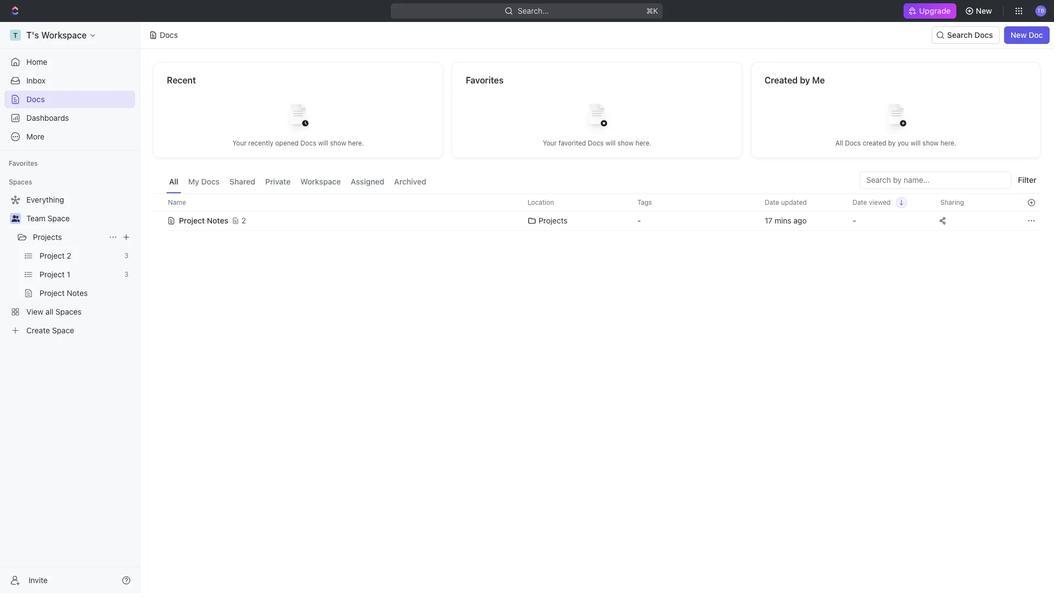 Task type: vqa. For each thing, say whether or not it's contained in the screenshot.
j, , element
no



Task type: describe. For each thing, give the bounding box(es) containing it.
shared
[[230, 177, 255, 186]]

1 will from the left
[[318, 139, 328, 147]]

doc
[[1029, 30, 1044, 40]]

0 horizontal spatial by
[[800, 75, 811, 85]]

docs right opened
[[301, 139, 317, 147]]

1 - from the left
[[638, 216, 641, 225]]

project 2 link
[[40, 247, 120, 265]]

search...
[[518, 6, 550, 15]]

1
[[67, 270, 70, 279]]

create
[[26, 326, 50, 335]]

your for recent
[[233, 139, 247, 147]]

search docs button
[[932, 26, 1000, 44]]

2 will from the left
[[606, 139, 616, 147]]

favorites inside button
[[9, 159, 38, 168]]

tree inside sidebar navigation
[[4, 191, 135, 339]]

dashboards
[[26, 113, 69, 123]]

recently
[[249, 139, 274, 147]]

user group image
[[11, 215, 20, 222]]

private
[[265, 177, 291, 186]]

docs right favorited
[[588, 139, 604, 147]]

updated
[[782, 198, 807, 206]]

created
[[863, 139, 887, 147]]

home
[[26, 57, 47, 66]]

all button
[[166, 171, 181, 193]]

tb button
[[1033, 2, 1050, 20]]

new doc button
[[1005, 26, 1050, 44]]

filter
[[1019, 175, 1037, 185]]

t's
[[26, 30, 39, 40]]

viewed
[[870, 198, 891, 206]]

spaces inside tree
[[56, 307, 82, 316]]

view all spaces
[[26, 307, 82, 316]]

shared button
[[227, 171, 258, 193]]

your recently opened docs will show here.
[[233, 139, 364, 147]]

created
[[765, 75, 798, 85]]

row containing name
[[153, 193, 1042, 212]]

view all spaces link
[[4, 303, 133, 321]]

tb
[[1038, 7, 1045, 14]]

upgrade link
[[904, 3, 957, 19]]

docs left created
[[846, 139, 861, 147]]

opened
[[275, 139, 299, 147]]

assigned
[[351, 177, 385, 186]]

row containing project notes
[[153, 210, 1042, 232]]

all
[[46, 307, 53, 316]]

mins
[[775, 216, 792, 225]]

project notes link
[[40, 285, 133, 302]]

everything
[[26, 195, 64, 204]]

my docs button
[[186, 171, 223, 193]]

date viewed button
[[847, 194, 908, 211]]

t's workspace
[[26, 30, 87, 40]]

archived
[[394, 177, 427, 186]]

3 will from the left
[[911, 139, 921, 147]]

notes inside sidebar navigation
[[67, 288, 88, 298]]

create space
[[26, 326, 74, 335]]

Search by name... text field
[[867, 172, 1005, 188]]

team space
[[26, 214, 70, 223]]

project for project notes link
[[40, 288, 65, 298]]

invite
[[29, 575, 48, 585]]

no recent docs image
[[276, 95, 320, 139]]

project for project 2 link
[[40, 251, 65, 260]]

new for new
[[977, 6, 993, 15]]

17
[[765, 216, 773, 225]]

team space link
[[26, 210, 133, 227]]

tags
[[638, 198, 652, 206]]

no created by me docs image
[[874, 95, 918, 139]]

upgrade
[[920, 6, 951, 15]]

3 for 1
[[124, 270, 129, 279]]

1 vertical spatial by
[[889, 139, 896, 147]]

2 here. from the left
[[636, 139, 652, 147]]

17 mins ago
[[765, 216, 807, 225]]

name
[[168, 198, 186, 206]]

project 2
[[40, 251, 71, 260]]

sharing
[[941, 198, 965, 206]]

date for date updated
[[765, 198, 780, 206]]

⌘k
[[647, 6, 659, 15]]

docs link
[[4, 91, 135, 108]]

filter button
[[1014, 171, 1042, 189]]

1 horizontal spatial project notes
[[179, 216, 228, 225]]

tab list containing all
[[166, 171, 429, 193]]

project for project 1 link
[[40, 270, 65, 279]]

all for all
[[169, 177, 178, 186]]

projects inside projects link
[[33, 232, 62, 242]]

home link
[[4, 53, 135, 71]]

new for new doc
[[1011, 30, 1027, 40]]



Task type: locate. For each thing, give the bounding box(es) containing it.
docs right my
[[201, 177, 220, 186]]

1 3 from the top
[[124, 252, 129, 260]]

0 vertical spatial project notes
[[179, 216, 228, 225]]

notes down my docs button
[[207, 216, 228, 225]]

3 up project notes link
[[124, 270, 129, 279]]

0 vertical spatial all
[[836, 139, 844, 147]]

1 your from the left
[[233, 139, 247, 147]]

all
[[836, 139, 844, 147], [169, 177, 178, 186]]

view
[[26, 307, 43, 316]]

1 vertical spatial workspace
[[301, 177, 341, 186]]

my docs
[[188, 177, 220, 186]]

your for favorites
[[543, 139, 557, 147]]

your left favorited
[[543, 139, 557, 147]]

workspace right private
[[301, 177, 341, 186]]

project down name
[[179, 216, 205, 225]]

0 horizontal spatial show
[[330, 139, 346, 147]]

created by me
[[765, 75, 825, 85]]

3 right project 2 link
[[124, 252, 129, 260]]

everything link
[[4, 191, 133, 209]]

create space link
[[4, 322, 133, 339]]

0 vertical spatial favorites
[[466, 75, 504, 85]]

space down everything link
[[48, 214, 70, 223]]

show up "workspace" button
[[330, 139, 346, 147]]

filter button
[[1014, 171, 1042, 189]]

project notes inside project notes link
[[40, 288, 88, 298]]

sidebar navigation
[[0, 22, 142, 593]]

you
[[898, 139, 909, 147]]

1 horizontal spatial 2
[[242, 216, 246, 225]]

notes down project 1 link
[[67, 288, 88, 298]]

here. right no favorited docs image
[[636, 139, 652, 147]]

1 vertical spatial new
[[1011, 30, 1027, 40]]

project up view all spaces
[[40, 288, 65, 298]]

1 horizontal spatial here.
[[636, 139, 652, 147]]

here. up search by name... text field
[[941, 139, 957, 147]]

1 date from the left
[[765, 198, 780, 206]]

project notes down 1 at the left top of page
[[40, 288, 88, 298]]

0 vertical spatial notes
[[207, 216, 228, 225]]

your left 'recently'
[[233, 139, 247, 147]]

dashboards link
[[4, 109, 135, 127]]

search docs
[[948, 30, 994, 40]]

0 vertical spatial space
[[48, 214, 70, 223]]

new up search docs on the top
[[977, 6, 993, 15]]

2 3 from the top
[[124, 270, 129, 279]]

spaces down favorites button
[[9, 178, 32, 186]]

1 here. from the left
[[348, 139, 364, 147]]

date up 17
[[765, 198, 780, 206]]

docs up 'recent'
[[160, 30, 178, 40]]

space down view all spaces link
[[52, 326, 74, 335]]

space for create space
[[52, 326, 74, 335]]

docs inside sidebar navigation
[[26, 94, 45, 104]]

1 horizontal spatial workspace
[[301, 177, 341, 186]]

favorites button
[[4, 157, 42, 170]]

1 show from the left
[[330, 139, 346, 147]]

location
[[528, 198, 555, 206]]

2 horizontal spatial will
[[911, 139, 921, 147]]

1 horizontal spatial will
[[606, 139, 616, 147]]

date updated button
[[759, 194, 814, 211]]

1 vertical spatial projects
[[33, 232, 62, 242]]

0 horizontal spatial here.
[[348, 139, 364, 147]]

0 horizontal spatial project notes
[[40, 288, 88, 298]]

show right favorited
[[618, 139, 634, 147]]

-
[[638, 216, 641, 225], [853, 216, 857, 225]]

date updated
[[765, 198, 807, 206]]

project up the project 1
[[40, 251, 65, 260]]

new button
[[961, 2, 999, 20]]

1 horizontal spatial projects
[[539, 216, 568, 225]]

more
[[26, 132, 45, 141]]

2 down projects link on the left
[[67, 251, 71, 260]]

new left doc
[[1011, 30, 1027, 40]]

1 vertical spatial project notes
[[40, 288, 88, 298]]

0 vertical spatial new
[[977, 6, 993, 15]]

row
[[153, 193, 1042, 212], [153, 210, 1042, 232]]

workspace inside button
[[301, 177, 341, 186]]

all left my
[[169, 177, 178, 186]]

0 vertical spatial 3
[[124, 252, 129, 260]]

date for date viewed
[[853, 198, 868, 206]]

0 horizontal spatial all
[[169, 177, 178, 186]]

1 horizontal spatial spaces
[[56, 307, 82, 316]]

1 vertical spatial 2
[[67, 251, 71, 260]]

0 vertical spatial by
[[800, 75, 811, 85]]

date inside button
[[853, 198, 868, 206]]

2 inside sidebar navigation
[[67, 251, 71, 260]]

0 horizontal spatial new
[[977, 6, 993, 15]]

projects down the location
[[539, 216, 568, 225]]

2 show from the left
[[618, 139, 634, 147]]

team
[[26, 214, 45, 223]]

3 show from the left
[[923, 139, 939, 147]]

1 horizontal spatial -
[[853, 216, 857, 225]]

1 vertical spatial all
[[169, 177, 178, 186]]

docs down 'inbox'
[[26, 94, 45, 104]]

project 1 link
[[40, 266, 120, 283]]

project left 1 at the left top of page
[[40, 270, 65, 279]]

1 horizontal spatial show
[[618, 139, 634, 147]]

project notes down name
[[179, 216, 228, 225]]

2
[[242, 216, 246, 225], [67, 251, 71, 260]]

will
[[318, 139, 328, 147], [606, 139, 616, 147], [911, 139, 921, 147]]

new
[[977, 6, 993, 15], [1011, 30, 1027, 40]]

new doc
[[1011, 30, 1044, 40]]

1 horizontal spatial by
[[889, 139, 896, 147]]

assigned button
[[348, 171, 387, 193]]

t's workspace, , element
[[10, 30, 21, 41]]

0 horizontal spatial your
[[233, 139, 247, 147]]

by left me
[[800, 75, 811, 85]]

- down tags
[[638, 216, 641, 225]]

all docs created by you will show here.
[[836, 139, 957, 147]]

1 horizontal spatial notes
[[207, 216, 228, 225]]

recent
[[167, 75, 196, 85]]

1 vertical spatial spaces
[[56, 307, 82, 316]]

0 vertical spatial projects
[[539, 216, 568, 225]]

projects link
[[33, 229, 104, 246]]

workspace
[[41, 30, 87, 40], [301, 177, 341, 186]]

all inside button
[[169, 177, 178, 186]]

my
[[188, 177, 199, 186]]

show
[[330, 139, 346, 147], [618, 139, 634, 147], [923, 139, 939, 147]]

workspace inside sidebar navigation
[[41, 30, 87, 40]]

0 vertical spatial 2
[[242, 216, 246, 225]]

2 date from the left
[[853, 198, 868, 206]]

project 1
[[40, 270, 70, 279]]

1 horizontal spatial new
[[1011, 30, 1027, 40]]

2 horizontal spatial show
[[923, 139, 939, 147]]

1 vertical spatial notes
[[67, 288, 88, 298]]

1 horizontal spatial all
[[836, 139, 844, 147]]

1 horizontal spatial favorites
[[466, 75, 504, 85]]

0 horizontal spatial favorites
[[9, 159, 38, 168]]

all for all docs created by you will show here.
[[836, 139, 844, 147]]

your
[[233, 139, 247, 147], [543, 139, 557, 147]]

tab list
[[166, 171, 429, 193]]

docs right 'search'
[[975, 30, 994, 40]]

0 horizontal spatial date
[[765, 198, 780, 206]]

workspace up the home link
[[41, 30, 87, 40]]

3 here. from the left
[[941, 139, 957, 147]]

by
[[800, 75, 811, 85], [889, 139, 896, 147]]

0 horizontal spatial 2
[[67, 251, 71, 260]]

0 horizontal spatial spaces
[[9, 178, 32, 186]]

1 vertical spatial favorites
[[9, 159, 38, 168]]

t
[[13, 31, 18, 39]]

1 vertical spatial space
[[52, 326, 74, 335]]

inbox
[[26, 76, 46, 85]]

2 row from the top
[[153, 210, 1042, 232]]

1 horizontal spatial date
[[853, 198, 868, 206]]

favorited
[[559, 139, 586, 147]]

0 vertical spatial spaces
[[9, 178, 32, 186]]

workspace button
[[298, 171, 344, 193]]

spaces up create space link
[[56, 307, 82, 316]]

will right you on the right top of page
[[911, 139, 921, 147]]

show right you on the right top of page
[[923, 139, 939, 147]]

no favorited docs image
[[575, 95, 619, 139]]

more button
[[4, 128, 135, 146]]

1 vertical spatial 3
[[124, 270, 129, 279]]

your favorited docs will show here.
[[543, 139, 652, 147]]

by left you on the right top of page
[[889, 139, 896, 147]]

notes
[[207, 216, 228, 225], [67, 288, 88, 298]]

date inside button
[[765, 198, 780, 206]]

0 horizontal spatial notes
[[67, 288, 88, 298]]

tree containing everything
[[4, 191, 135, 339]]

3 for 2
[[124, 252, 129, 260]]

table
[[153, 193, 1042, 232]]

all left created
[[836, 139, 844, 147]]

spaces
[[9, 178, 32, 186], [56, 307, 82, 316]]

3
[[124, 252, 129, 260], [124, 270, 129, 279]]

project
[[179, 216, 205, 225], [40, 251, 65, 260], [40, 270, 65, 279], [40, 288, 65, 298]]

search
[[948, 30, 973, 40]]

0 horizontal spatial workspace
[[41, 30, 87, 40]]

table containing project notes
[[153, 193, 1042, 232]]

docs
[[160, 30, 178, 40], [975, 30, 994, 40], [26, 94, 45, 104], [301, 139, 317, 147], [588, 139, 604, 147], [846, 139, 861, 147], [201, 177, 220, 186]]

space for team space
[[48, 214, 70, 223]]

- down the date viewed
[[853, 216, 857, 225]]

2 horizontal spatial here.
[[941, 139, 957, 147]]

here. up assigned
[[348, 139, 364, 147]]

date viewed
[[853, 198, 891, 206]]

tree
[[4, 191, 135, 339]]

0 horizontal spatial will
[[318, 139, 328, 147]]

0 vertical spatial workspace
[[41, 30, 87, 40]]

2 down shared button
[[242, 216, 246, 225]]

0 horizontal spatial -
[[638, 216, 641, 225]]

project notes
[[179, 216, 228, 225], [40, 288, 88, 298]]

projects
[[539, 216, 568, 225], [33, 232, 62, 242]]

private button
[[263, 171, 293, 193]]

projects down team space
[[33, 232, 62, 242]]

inbox link
[[4, 72, 135, 90]]

archived button
[[392, 171, 429, 193]]

date left viewed
[[853, 198, 868, 206]]

0 horizontal spatial projects
[[33, 232, 62, 242]]

will right opened
[[318, 139, 328, 147]]

2 - from the left
[[853, 216, 857, 225]]

favorites
[[466, 75, 504, 85], [9, 159, 38, 168]]

2 your from the left
[[543, 139, 557, 147]]

1 horizontal spatial your
[[543, 139, 557, 147]]

me
[[813, 75, 825, 85]]

ago
[[794, 216, 807, 225]]

will right favorited
[[606, 139, 616, 147]]

1 row from the top
[[153, 193, 1042, 212]]

here.
[[348, 139, 364, 147], [636, 139, 652, 147], [941, 139, 957, 147]]



